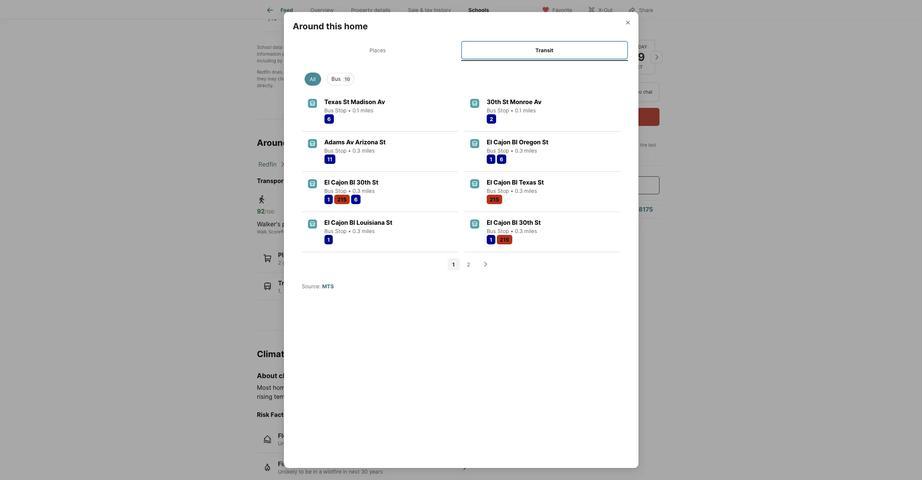 Task type: locate. For each thing, give the bounding box(es) containing it.
2 horizontal spatial 215
[[500, 237, 510, 243]]

about climate risks
[[257, 372, 321, 380]]

places tab
[[295, 41, 461, 60]]

30 up fire factor - minimal unlikely to be in a wildfire in next 30 years
[[338, 440, 345, 447]]

school left districts, on the top of page
[[497, 51, 511, 57]]

this inside dialog
[[326, 21, 342, 32]]

adams
[[325, 139, 345, 146]]

school inside first step, and conduct their own investigation to determine their desired schools or school districts, including by contacting and visiting the schools themselves.
[[497, 51, 511, 57]]

tab list containing places
[[293, 39, 630, 61]]

2 vertical spatial the
[[641, 142, 648, 148]]

their down buyers
[[445, 51, 455, 57]]

around this home down the overview tab on the top left
[[293, 21, 368, 32]]

home inside dialog
[[344, 21, 368, 32]]

home down property
[[344, 21, 368, 32]]

0 horizontal spatial next
[[326, 440, 336, 447]]

- /10
[[266, 14, 277, 22]]

0 vertical spatial around
[[293, 21, 324, 32]]

years
[[346, 440, 360, 447], [370, 468, 383, 475]]

texas st madison av bus stop • 0.1 miles 6
[[325, 98, 385, 122]]

factor right fire
[[291, 460, 310, 468]]

0 vertical spatial minimal
[[321, 432, 344, 440]]

and down endorse
[[295, 76, 303, 82]]

next inside fire factor - minimal unlikely to be in a wildfire in next 30 years
[[349, 468, 360, 475]]

® inside the walker's paradise walk score ®
[[281, 229, 284, 235]]

1 horizontal spatial next
[[349, 468, 360, 475]]

0 vertical spatial tab list
[[257, 0, 504, 19]]

unlikely
[[278, 440, 298, 447], [278, 468, 298, 475]]

unlikely down fire
[[278, 468, 298, 475]]

in left last
[[636, 142, 639, 148]]

tab list
[[257, 0, 504, 19], [293, 39, 630, 61]]

in the last 30 days
[[560, 142, 658, 155]]

saturday
[[590, 44, 613, 50]]

el cajon bl 30th st bus stop • 0.3 miles down the diego
[[325, 179, 379, 194]]

sale & tax history
[[408, 7, 452, 13]]

themselves.
[[360, 58, 385, 64]]

unlikely down flood
[[278, 440, 298, 447]]

tax
[[425, 7, 433, 13]]

to inside school service boundaries are intended to be used as a reference only; they may change and are not
[[461, 69, 465, 75]]

risk factor
[[257, 411, 290, 419]]

minimal up fire factor - minimal unlikely to be in a wildfire in next 30 years
[[321, 432, 344, 440]]

1 unlikely from the top
[[278, 440, 298, 447]]

around
[[293, 21, 324, 32], [257, 138, 288, 148]]

1 vertical spatial next
[[349, 468, 360, 475]]

1 vertical spatial risks
[[305, 372, 321, 380]]

are down endorse
[[304, 76, 311, 82]]

0 vertical spatial transit
[[536, 47, 554, 53]]

cajon inside el cajon bl texas st bus stop • 0.3 miles 215
[[494, 179, 511, 186]]

a left first
[[314, 51, 316, 57]]

bl inside el cajon bl oregon st bus stop • 0.3 miles
[[512, 139, 518, 146]]

oregon
[[519, 139, 541, 146]]

0 horizontal spatial score
[[269, 229, 281, 235]]

1 greatschools from the left
[[315, 45, 344, 50]]

bus image
[[308, 99, 317, 108], [308, 139, 317, 148], [471, 139, 480, 148], [308, 179, 317, 189], [471, 179, 480, 189], [308, 220, 317, 229], [471, 220, 480, 229]]

• inside adams av arizona st bus stop • 0.3 miles 11
[[348, 148, 351, 154]]

1 horizontal spatial places
[[370, 47, 386, 53]]

greatschools up 'step,'
[[315, 45, 344, 50]]

ask
[[550, 206, 561, 213]]

bus inside the texas st madison av bus stop • 0.1 miles 6
[[325, 107, 334, 114]]

school inside school service boundaries are intended to be used as a reference only; they may change and are not
[[375, 69, 389, 75]]

77 /100
[[399, 208, 416, 215]]

® for paradise
[[281, 229, 284, 235]]

school up information
[[257, 45, 272, 50]]

in right wildfire on the left bottom of page
[[343, 468, 348, 475]]

2 greatschools from the left
[[494, 45, 522, 50]]

the inside guaranteed to be accurate. to verify school enrollment eligibility, contact the school district directly.
[[477, 76, 484, 82]]

transit inside tab
[[536, 47, 554, 53]]

list box
[[299, 70, 624, 85]]

walker's paradise walk score ®
[[257, 220, 307, 235]]

0 horizontal spatial may
[[268, 76, 277, 82]]

risks
[[292, 349, 312, 359], [305, 372, 321, 380]]

® for transit
[[363, 229, 366, 235]]

list box containing bus
[[299, 70, 624, 85]]

score down "walker's"
[[269, 229, 281, 235]]

3 /100 from the left
[[407, 209, 416, 215]]

49
[[335, 208, 343, 215]]

to up contact
[[461, 69, 465, 75]]

home
[[344, 21, 368, 32], [309, 138, 332, 148]]

may left impacted
[[408, 384, 420, 391]]

redfin for redfin does not endorse or guarantee this information.
[[257, 69, 271, 75]]

2
[[490, 116, 494, 122], [278, 259, 281, 266], [348, 259, 352, 266], [467, 261, 471, 268]]

/100 inside the 92 /100
[[265, 209, 274, 215]]

2 horizontal spatial -
[[316, 432, 319, 440]]

by up does
[[278, 58, 283, 64]]

1 horizontal spatial as
[[485, 69, 490, 75]]

0 vertical spatial 30th
[[487, 98, 501, 106]]

score down transit
[[351, 229, 363, 235]]

redfin up transportation
[[259, 161, 277, 168]]

may inside school service boundaries are intended to be used as a reference only; they may change and are not
[[268, 76, 277, 82]]

st inside el cajon bl oregon st bus stop • 0.3 miles
[[543, 139, 549, 146]]

30 right wildfire on the left bottom of page
[[361, 468, 368, 475]]

change for and
[[278, 76, 294, 82]]

- inside flood factor - minimal unlikely to flood in next 30 years
[[316, 432, 319, 440]]

change inside most homes have some risk of natural disasters, and may be impacted by climate change due to rising temperatures and sea levels.
[[490, 384, 511, 391]]

bl down the diego
[[350, 179, 355, 186]]

reference
[[495, 69, 515, 75]]

places 2 groceries, 38 restaurants, 2 parks
[[278, 251, 367, 266]]

1 horizontal spatial home
[[344, 21, 368, 32]]

school for school service boundaries are intended to be used as a reference only; they may change and are not
[[375, 69, 389, 75]]

6
[[328, 116, 331, 122], [500, 156, 504, 163], [355, 196, 358, 203], [317, 287, 321, 294]]

to
[[417, 51, 421, 57], [461, 69, 465, 75], [346, 76, 351, 82], [525, 384, 531, 391], [299, 440, 304, 447], [299, 468, 304, 475]]

transit left friday
[[536, 47, 554, 53]]

2 score from the left
[[351, 229, 363, 235]]

and down is
[[283, 51, 291, 57]]

walk
[[257, 229, 267, 235]]

redfin for redfin
[[259, 161, 277, 168]]

1 horizontal spatial transit
[[335, 229, 350, 235]]

1 horizontal spatial greatschools
[[494, 45, 522, 50]]

minimal up wildfire on the left bottom of page
[[315, 460, 338, 468]]

bus
[[332, 76, 341, 82], [325, 107, 334, 114], [487, 107, 496, 114], [325, 148, 334, 154], [487, 148, 496, 154], [325, 188, 334, 194], [487, 188, 496, 194], [325, 228, 334, 234], [487, 228, 496, 234]]

0 horizontal spatial 30
[[338, 440, 345, 447]]

1
[[490, 156, 493, 163], [328, 196, 330, 203], [328, 237, 330, 243], [490, 237, 493, 243], [453, 261, 455, 268]]

be up contact
[[466, 69, 472, 75]]

1 vertical spatial -
[[316, 432, 319, 440]]

el inside el cajon bl oregon st bus stop • 0.3 miles
[[487, 139, 493, 146]]

1 horizontal spatial -
[[311, 460, 314, 468]]

6 down el cajon bl oregon st bus stop • 0.3 miles
[[500, 156, 504, 163]]

to inside flood factor - minimal unlikely to flood in next 30 years
[[299, 440, 304, 447]]

schools tab
[[460, 1, 498, 19]]

2 /100 from the left
[[343, 209, 353, 215]]

92
[[257, 208, 265, 215]]

be right 10
[[352, 76, 357, 82]]

® down transit
[[363, 229, 366, 235]]

cajon inside el cajon bl louisiana st bus stop • 0.3 miles 1
[[331, 219, 348, 226]]

av inside the texas st madison av bus stop • 0.1 miles 6
[[378, 98, 385, 106]]

the down used
[[477, 76, 484, 82]]

are up enrollment
[[433, 69, 439, 75]]

cancel
[[561, 129, 575, 135]]

bl
[[512, 139, 518, 146], [350, 179, 355, 186], [512, 179, 518, 186], [350, 219, 355, 226], [512, 219, 518, 226]]

0 horizontal spatial as
[[308, 51, 313, 57]]

change down does
[[278, 76, 294, 82]]

impacted
[[431, 384, 457, 391]]

0 vertical spatial school
[[302, 11, 322, 18]]

risks up about climate risks
[[292, 349, 312, 359]]

around this home up 'redfin' link
[[257, 138, 332, 148]]

climate
[[279, 372, 303, 380], [468, 384, 488, 391]]

schools down 'renters'
[[473, 51, 490, 57]]

score inside some transit transit score ®
[[351, 229, 363, 235]]

flood
[[278, 432, 295, 440]]

this up 10
[[339, 69, 347, 75]]

school for school data is provided by greatschools
[[257, 45, 272, 50]]

bl inside el cajon bl louisiana st bus stop • 0.3 miles 1
[[350, 219, 355, 226]]

0 horizontal spatial texas
[[325, 98, 342, 106]]

transit inside some transit transit score ®
[[335, 229, 350, 235]]

factor inside flood factor - minimal unlikely to flood in next 30 years
[[296, 432, 315, 440]]

0 horizontal spatial change
[[278, 76, 294, 82]]

0.3
[[353, 148, 361, 154], [515, 148, 523, 154], [353, 188, 361, 194], [515, 188, 523, 194], [353, 228, 361, 234], [515, 228, 523, 234]]

the down 'step,'
[[334, 58, 341, 64]]

2 unlikely from the top
[[278, 468, 298, 475]]

to left flood
[[299, 440, 304, 447]]

around inside dialog
[[293, 21, 324, 32]]

/100 for 49
[[343, 209, 353, 215]]

cajon
[[494, 139, 511, 146], [331, 179, 348, 186], [494, 179, 511, 186], [331, 219, 348, 226], [494, 219, 511, 226]]

0 horizontal spatial 0.1
[[353, 107, 359, 114]]

factor up flood
[[296, 432, 315, 440]]

2 horizontal spatial av
[[534, 98, 542, 106]]

minimal
[[321, 432, 344, 440], [315, 460, 338, 468]]

or up all
[[311, 69, 315, 75]]

0 horizontal spatial by
[[278, 58, 283, 64]]

redfin inside , a nonprofit organization. redfin recommends buyers and renters use greatschools information and ratings as a
[[399, 45, 413, 50]]

2 horizontal spatial /100
[[407, 209, 416, 215]]

around this home element
[[293, 12, 377, 32]]

1 vertical spatial factor
[[296, 432, 315, 440]]

as right used
[[485, 69, 490, 75]]

- inside fire factor - minimal unlikely to be in a wildfire in next 30 years
[[311, 460, 314, 468]]

around down alba
[[293, 21, 324, 32]]

1 vertical spatial texas
[[519, 179, 537, 186]]

® down paradise
[[281, 229, 284, 235]]

the left last
[[641, 142, 648, 148]]

miles inside the texas st madison av bus stop • 0.1 miles 6
[[361, 107, 374, 114]]

0 horizontal spatial the
[[334, 58, 341, 64]]

2 vertical spatial school
[[375, 69, 389, 75]]

x-out button
[[582, 2, 620, 17]]

places up the themselves.
[[370, 47, 386, 53]]

share button
[[623, 2, 660, 17]]

schools down conduct
[[342, 58, 358, 64]]

0 horizontal spatial av
[[347, 139, 354, 146]]

2 horizontal spatial the
[[641, 142, 648, 148]]

10
[[345, 76, 350, 82]]

0.3 inside el cajon bl louisiana st bus stop • 0.3 miles 1
[[353, 228, 361, 234]]

6 inside transit 1, 11, 18, 2, 215, 6
[[317, 287, 321, 294]]

1 horizontal spatial their
[[445, 51, 455, 57]]

0 vertical spatial change
[[278, 76, 294, 82]]

1 ® from the left
[[281, 229, 284, 235]]

av inside 30th st monroe av bus stop • 0.1 miles 2
[[534, 98, 542, 106]]

places inside places tab
[[370, 47, 386, 53]]

or down "use"
[[491, 51, 495, 57]]

overview tab
[[302, 1, 343, 19]]

and
[[459, 45, 467, 50], [283, 51, 291, 57], [339, 51, 347, 57], [308, 58, 316, 64], [295, 76, 303, 82], [396, 384, 407, 391], [314, 393, 325, 401]]

0 horizontal spatial ®
[[281, 229, 284, 235]]

or inside first step, and conduct their own investigation to determine their desired schools or school districts, including by contacting and visiting the schools themselves.
[[491, 51, 495, 57]]

0 vertical spatial texas
[[325, 98, 342, 106]]

2 vertical spatial this
[[290, 138, 307, 148]]

to inside guaranteed to be accurate. to verify school enrollment eligibility, contact the school district directly.
[[346, 76, 351, 82]]

1 horizontal spatial ®
[[363, 229, 366, 235]]

tab list inside around this home dialog
[[293, 39, 630, 61]]

av for texas st madison av
[[378, 98, 385, 106]]

bus image
[[471, 99, 480, 108]]

as right ratings
[[308, 51, 313, 57]]

1 vertical spatial 30
[[338, 440, 345, 447]]

near
[[303, 177, 316, 185]]

favorite
[[553, 7, 573, 13]]

groceries,
[[283, 259, 308, 266]]

1 horizontal spatial around
[[293, 21, 324, 32]]

1 inside el cajon bl louisiana st bus stop • 0.3 miles 1
[[328, 237, 330, 243]]

may down does
[[268, 76, 277, 82]]

option
[[542, 82, 597, 102]]

- up flood
[[316, 432, 319, 440]]

disasters,
[[367, 384, 394, 391]]

1 vertical spatial climate
[[468, 384, 488, 391]]

av
[[378, 98, 385, 106], [534, 98, 542, 106], [347, 139, 354, 146]]

0.1 down madison
[[353, 107, 359, 114]]

texas inside the texas st madison av bus stop • 0.1 miles 6
[[325, 98, 342, 106]]

2 inside 'button'
[[467, 261, 471, 268]]

to down recommends
[[417, 51, 421, 57]]

may
[[268, 76, 277, 82], [408, 384, 420, 391]]

not right does
[[284, 69, 291, 75]]

1 vertical spatial years
[[370, 468, 383, 475]]

2 vertical spatial by
[[459, 384, 466, 391]]

1 horizontal spatial 30th
[[487, 98, 501, 106]]

0.1 for madison
[[353, 107, 359, 114]]

1 vertical spatial tab list
[[293, 39, 630, 61]]

92 /100
[[257, 208, 274, 215]]

next image
[[651, 51, 663, 63]]

be left impacted
[[422, 384, 429, 391]]

0 vertical spatial the
[[334, 58, 341, 64]]

1 horizontal spatial are
[[433, 69, 439, 75]]

to inside first step, and conduct their own investigation to determine their desired schools or school districts, including by contacting and visiting the schools themselves.
[[417, 51, 421, 57]]

places up groceries,
[[278, 251, 298, 259]]

1 0.1 from the left
[[353, 107, 359, 114]]

stop inside the texas st madison av bus stop • 0.1 miles 6
[[335, 107, 347, 114]]

places for places 2 groceries, 38 restaurants, 2 parks
[[278, 251, 298, 259]]

bl left "oregon" on the top right of page
[[512, 139, 518, 146]]

el
[[487, 139, 493, 146], [325, 179, 330, 186], [487, 179, 493, 186], [325, 219, 330, 226], [487, 219, 493, 226]]

greatschools up districts, on the top of page
[[494, 45, 522, 50]]

215 inside el cajon bl texas st bus stop • 0.3 miles 215
[[490, 196, 499, 203]]

2 ® from the left
[[363, 229, 366, 235]]

0 horizontal spatial places
[[278, 251, 298, 259]]

1 horizontal spatial /100
[[343, 209, 353, 215]]

redfin up investigation
[[399, 45, 413, 50]]

previous image
[[539, 51, 551, 63]]

places inside places 2 groceries, 38 restaurants, 2 parks
[[278, 251, 298, 259]]

friday 27
[[556, 44, 572, 63]]

1 horizontal spatial the
[[477, 76, 484, 82]]

their up the themselves.
[[367, 51, 377, 57]]

endorse
[[292, 69, 309, 75]]

information
[[257, 51, 281, 57]]

1 horizontal spatial years
[[370, 468, 383, 475]]

not
[[284, 69, 291, 75], [312, 76, 319, 82]]

alba school public, 1-12 • nearby school • 0.6mi
[[287, 11, 377, 26]]

2 vertical spatial factor
[[291, 460, 310, 468]]

/100
[[265, 209, 274, 215], [343, 209, 353, 215], [407, 209, 416, 215]]

a left reference
[[491, 69, 493, 75]]

1 /100 from the left
[[265, 209, 274, 215]]

school service boundaries are intended to be used as a reference only; they may change and are not
[[257, 69, 526, 82]]

0.3 inside adams av arizona st bus stop • 0.3 miles 11
[[353, 148, 361, 154]]

1 horizontal spatial 215
[[490, 196, 499, 203]]

home up 11
[[309, 138, 332, 148]]

transit tab
[[461, 41, 628, 60]]

via
[[623, 89, 630, 95]]

- left alba
[[266, 14, 269, 22]]

1 horizontal spatial 30
[[361, 468, 368, 475]]

school down property
[[341, 19, 357, 26]]

6 inside the texas st madison av bus stop • 0.1 miles 6
[[328, 116, 331, 122]]

0 horizontal spatial or
[[311, 69, 315, 75]]

and up desired
[[459, 45, 467, 50]]

0 vertical spatial may
[[268, 76, 277, 82]]

tour via video chat list box
[[542, 82, 660, 102]]

texas
[[325, 98, 342, 106], [519, 179, 537, 186]]

1 vertical spatial around
[[257, 138, 288, 148]]

2 horizontal spatial 30th
[[519, 219, 534, 226]]

including
[[257, 58, 276, 64]]

factor inside fire factor - minimal unlikely to be in a wildfire in next 30 years
[[291, 460, 310, 468]]

may inside most homes have some risk of natural disasters, and may be impacted by climate change due to rising temperatures and sea levels.
[[408, 384, 420, 391]]

el cajon bl 30th st bus stop • 0.3 miles down el cajon bl texas st bus stop • 0.3 miles 215
[[487, 219, 541, 234]]

0 vertical spatial this
[[326, 21, 342, 32]]

2 horizontal spatial 30
[[560, 149, 565, 155]]

or
[[491, 51, 495, 57], [311, 69, 315, 75]]

factor right risk
[[271, 411, 290, 419]]

overview
[[311, 7, 334, 13]]

not down redfin does not endorse or guarantee this information.
[[312, 76, 319, 82]]

around up 'redfin' link
[[257, 138, 288, 148]]

0 vertical spatial places
[[370, 47, 386, 53]]

av right adams
[[347, 139, 354, 146]]

0 horizontal spatial /100
[[265, 209, 274, 215]]

0 vertical spatial factor
[[271, 411, 290, 419]]

1 vertical spatial unlikely
[[278, 468, 298, 475]]

1 horizontal spatial or
[[491, 51, 495, 57]]

restaurants,
[[317, 259, 347, 266]]

0 vertical spatial next
[[326, 440, 336, 447]]

tour via video chat
[[613, 89, 653, 95]]

risks up 'some'
[[305, 372, 321, 380]]

this down the overview tab on the top left
[[326, 21, 342, 32]]

0 vertical spatial not
[[284, 69, 291, 75]]

and inside school service boundaries are intended to be used as a reference only; they may change and are not
[[295, 76, 303, 82]]

this left adams
[[290, 138, 307, 148]]

0.1 inside 30th st monroe av bus stop • 0.1 miles 2
[[515, 107, 522, 114]]

st inside adams av arizona st bus stop • 0.3 miles 11
[[380, 139, 386, 146]]

to down information.
[[346, 76, 351, 82]]

the
[[334, 58, 341, 64], [477, 76, 484, 82], [641, 142, 648, 148]]

by right the provided
[[308, 45, 314, 50]]

2 vertical spatial transit
[[278, 279, 299, 287]]

anytime
[[576, 129, 593, 135]]

0.1 down monroe
[[515, 107, 522, 114]]

None button
[[547, 40, 581, 74], [584, 40, 618, 74], [621, 40, 656, 74], [547, 40, 581, 74], [584, 40, 618, 74], [621, 40, 656, 74]]

av right madison
[[378, 98, 385, 106]]

flood
[[306, 440, 318, 447]]

2 vertical spatial 30th
[[519, 219, 534, 226]]

stop inside el cajon bl oregon st bus stop • 0.3 miles
[[498, 148, 510, 154]]

0 vertical spatial -
[[266, 14, 269, 22]]

minimal inside fire factor - minimal unlikely to be in a wildfire in next 30 years
[[315, 460, 338, 468]]

factor for risk
[[271, 411, 290, 419]]

1 score from the left
[[269, 229, 281, 235]]

0 vertical spatial around this home
[[293, 21, 368, 32]]

diego
[[340, 161, 357, 168]]

, a nonprofit organization. redfin recommends buyers and renters use greatschools information and ratings as a
[[257, 45, 522, 57]]

and down 'some'
[[314, 393, 325, 401]]

score
[[269, 229, 281, 235], [351, 229, 363, 235]]

0 vertical spatial as
[[308, 51, 313, 57]]

/100 inside the 77 /100
[[407, 209, 416, 215]]

el inside el cajon bl louisiana st bus stop • 0.3 miles 1
[[325, 219, 330, 226]]

redfin up they
[[257, 69, 271, 75]]

bl down 49 /100
[[350, 219, 355, 226]]

some
[[335, 220, 351, 228]]

by inside first step, and conduct their own investigation to determine their desired schools or school districts, including by contacting and visiting the schools themselves.
[[278, 58, 283, 64]]

0 horizontal spatial home
[[309, 138, 332, 148]]

risk
[[257, 411, 270, 419]]

determine
[[422, 51, 444, 57]]

transit inside transit 1, 11, 18, 2, 215, 6
[[278, 279, 299, 287]]

0 vertical spatial home
[[344, 21, 368, 32]]

2 horizontal spatial school
[[375, 69, 389, 75]]

bl down el cajon bl oregon st bus stop • 0.3 miles
[[512, 179, 518, 186]]

0 vertical spatial redfin
[[399, 45, 413, 50]]

tab list containing feed
[[257, 0, 504, 19]]

- down flood
[[311, 460, 314, 468]]

-
[[266, 14, 269, 22], [316, 432, 319, 440], [311, 460, 314, 468]]

0 horizontal spatial their
[[367, 51, 377, 57]]

and down the ","
[[339, 51, 347, 57]]

contacting
[[284, 58, 307, 64]]

1 vertical spatial change
[[490, 384, 511, 391]]

1 horizontal spatial texas
[[519, 179, 537, 186]]

first step, and conduct their own investigation to determine their desired schools or school districts, including by contacting and visiting the schools themselves.
[[257, 51, 530, 64]]

places for places
[[370, 47, 386, 53]]

2 0.1 from the left
[[515, 107, 522, 114]]

by right impacted
[[459, 384, 466, 391]]

be left wildfire on the left bottom of page
[[306, 468, 312, 475]]

0 horizontal spatial around
[[257, 138, 288, 148]]

ratings
[[292, 51, 306, 57]]

0 vertical spatial el cajon bl 30th st bus stop • 0.3 miles
[[325, 179, 379, 194]]

transit down the some
[[335, 229, 350, 235]]

greatschools
[[315, 45, 344, 50], [494, 45, 522, 50]]

2 vertical spatial redfin
[[259, 161, 277, 168]]

215
[[338, 196, 347, 203], [490, 196, 499, 203], [500, 237, 510, 243]]

6 right 215,
[[317, 287, 321, 294]]

0 horizontal spatial transit
[[278, 279, 299, 287]]

information.
[[348, 69, 374, 75]]

flood factor - minimal unlikely to flood in next 30 years
[[278, 432, 360, 447]]

0 horizontal spatial are
[[304, 76, 311, 82]]

transit up 11,
[[278, 279, 299, 287]]

score for walker's
[[269, 229, 281, 235]]

2 horizontal spatial by
[[459, 384, 466, 391]]

to left wildfire on the left bottom of page
[[299, 468, 304, 475]]

change inside school service boundaries are intended to be used as a reference only; they may change and are not
[[278, 76, 294, 82]]

use
[[485, 45, 492, 50]]

next right flood
[[326, 440, 336, 447]]

0 horizontal spatial 30th
[[357, 179, 371, 186]]



Task type: describe. For each thing, give the bounding box(es) containing it.
a inside fire factor - minimal unlikely to be in a wildfire in next 30 years
[[319, 468, 322, 475]]

around this home inside dialog
[[293, 21, 368, 32]]

transit for transit 1, 11, 18, 2, 215, 6
[[278, 279, 299, 287]]

bus inside el cajon bl oregon st bus stop • 0.3 miles
[[487, 148, 496, 154]]

is
[[284, 45, 287, 50]]

x-out
[[599, 7, 613, 13]]

to inside fire factor - minimal unlikely to be in a wildfire in next 30 years
[[299, 468, 304, 475]]

1 vertical spatial are
[[304, 76, 311, 82]]

30 inside 'in the last 30 days'
[[560, 149, 565, 155]]

source: mts
[[302, 283, 334, 290]]

0 horizontal spatial not
[[284, 69, 291, 75]]

have
[[294, 384, 307, 391]]

#1
[[370, 177, 377, 185]]

1 vertical spatial 30th
[[357, 179, 371, 186]]

374-
[[625, 206, 639, 213]]

visiting
[[317, 58, 332, 64]]

districts,
[[512, 51, 530, 57]]

2 their from the left
[[445, 51, 455, 57]]

215,
[[306, 287, 316, 294]]

mts link
[[322, 283, 334, 290]]

0 vertical spatial are
[[433, 69, 439, 75]]

,
[[344, 45, 345, 50]]

monroe
[[511, 98, 533, 106]]

38
[[309, 259, 316, 266]]

guarantee
[[316, 69, 338, 75]]

they
[[257, 76, 267, 82]]

miles inside el cajon bl texas st bus stop • 0.3 miles 215
[[525, 188, 538, 194]]

bus inside adams av arizona st bus stop • 0.3 miles 11
[[325, 148, 334, 154]]

video
[[631, 89, 642, 95]]

minimal for flood factor - minimal
[[321, 432, 344, 440]]

school down reference
[[485, 76, 499, 82]]

fire factor - minimal unlikely to be in a wildfire in next 30 years
[[278, 460, 383, 475]]

enrollment
[[415, 76, 437, 82]]

• inside el cajon bl texas st bus stop • 0.3 miles 215
[[511, 188, 514, 194]]

district
[[501, 76, 515, 82]]

/100 for 92
[[265, 209, 274, 215]]

in inside flood factor - minimal unlikely to flood in next 30 years
[[320, 440, 324, 447]]

the inside first step, and conduct their own investigation to determine their desired schools or school districts, including by contacting and visiting the schools themselves.
[[334, 58, 341, 64]]

1 vertical spatial this
[[339, 69, 347, 75]]

investigation
[[388, 51, 415, 57]]

av inside adams av arizona st bus stop • 0.3 miles 11
[[347, 139, 354, 146]]

a right the ","
[[346, 45, 349, 50]]

arizona
[[356, 139, 378, 146]]

climate risks
[[257, 349, 312, 359]]

score for some
[[351, 229, 363, 235]]

boundaries
[[407, 69, 431, 75]]

0 horizontal spatial schools
[[342, 58, 358, 64]]

0 vertical spatial climate
[[279, 372, 303, 380]]

transit for transit
[[536, 47, 554, 53]]

share
[[640, 7, 654, 13]]

el inside el cajon bl texas st bus stop • 0.3 miles 215
[[487, 179, 493, 186]]

0.3 inside el cajon bl oregon st bus stop • 0.3 miles
[[515, 148, 523, 154]]

schools
[[469, 7, 489, 13]]

by inside most homes have some risk of natural disasters, and may be impacted by climate change due to rising temperatures and sea levels.
[[459, 384, 466, 391]]

greatschools inside , a nonprofit organization. redfin recommends buyers and renters use greatschools information and ratings as a
[[494, 45, 522, 50]]

1 horizontal spatial el cajon bl 30th st bus stop • 0.3 miles
[[487, 219, 541, 234]]

1-
[[305, 19, 310, 26]]

st inside el cajon bl louisiana st bus stop • 0.3 miles 1
[[386, 219, 393, 226]]

factor for fire
[[291, 460, 310, 468]]

1 inside button
[[453, 261, 455, 268]]

0.1 for monroe
[[515, 107, 522, 114]]

30 inside flood factor - minimal unlikely to flood in next 30 years
[[338, 440, 345, 447]]

miles inside 30th st monroe av bus stop • 0.1 miles 2
[[524, 107, 536, 114]]

school down service
[[399, 76, 413, 82]]

tour
[[613, 89, 622, 95]]

/100 for 77
[[407, 209, 416, 215]]

around this home dialog
[[284, 12, 639, 468]]

texas inside el cajon bl texas st bus stop • 0.3 miles 215
[[519, 179, 537, 186]]

el cajon bl louisiana st bus stop • 0.3 miles 1
[[325, 219, 393, 243]]

minimal for fire factor - minimal
[[315, 460, 338, 468]]

- for fire factor - minimal
[[311, 460, 314, 468]]

be inside fire factor - minimal unlikely to be in a wildfire in next 30 years
[[306, 468, 312, 475]]

parks
[[353, 259, 367, 266]]

bus inside el cajon bl texas st bus stop • 0.3 miles 215
[[487, 188, 496, 194]]

nonprofit
[[350, 45, 369, 50]]

be inside school service boundaries are intended to be used as a reference only; they may change and are not
[[466, 69, 472, 75]]

about
[[257, 372, 277, 380]]

transportation
[[257, 177, 301, 185]]

a right ask
[[563, 206, 566, 213]]

public,
[[287, 19, 303, 26]]

buyers
[[443, 45, 458, 50]]

stop inside adams av arizona st bus stop • 0.3 miles 11
[[335, 148, 347, 154]]

unlikely for fire
[[278, 468, 298, 475]]

intended
[[441, 69, 459, 75]]

only;
[[516, 69, 526, 75]]

feed
[[281, 7, 293, 13]]

san
[[328, 161, 338, 168]]

school inside alba school public, 1-12 • nearby school • 0.6mi
[[302, 11, 322, 18]]

data
[[273, 45, 282, 50]]

bus inside el cajon bl louisiana st bus stop • 0.3 miles 1
[[325, 228, 334, 234]]

days
[[567, 149, 577, 155]]

desired
[[456, 51, 472, 57]]

0 horizontal spatial el cajon bl 30th st bus stop • 0.3 miles
[[325, 179, 379, 194]]

sea
[[326, 393, 336, 401]]

0.6mi
[[363, 19, 377, 26]]

paradise
[[282, 220, 307, 228]]

the inside 'in the last 30 days'
[[641, 142, 648, 148]]

favorite button
[[536, 2, 579, 17]]

miles inside el cajon bl louisiana st bus stop • 0.3 miles 1
[[362, 228, 375, 234]]

adams av arizona st bus stop • 0.3 miles 11
[[325, 139, 386, 163]]

sale
[[408, 7, 419, 13]]

accurate.
[[359, 76, 378, 82]]

27
[[557, 50, 571, 63]]

climate
[[257, 349, 290, 359]]

fire
[[278, 460, 289, 468]]

details
[[374, 7, 391, 13]]

in left wildfire on the left bottom of page
[[313, 468, 318, 475]]

climate inside most homes have some risk of natural disasters, and may be impacted by climate change due to rising temperatures and sea levels.
[[468, 384, 488, 391]]

• inside el cajon bl oregon st bus stop • 0.3 miles
[[511, 148, 514, 154]]

miles inside adams av arizona st bus stop • 0.3 miles 11
[[362, 148, 375, 154]]

2 inside 30th st monroe av bus stop • 0.1 miles 2
[[490, 116, 494, 122]]

miles inside el cajon bl oregon st bus stop • 0.3 miles
[[525, 148, 538, 154]]

to inside most homes have some risk of natural disasters, and may be impacted by climate change due to rising temperatures and sea levels.
[[525, 384, 531, 391]]

stop inside el cajon bl texas st bus stop • 0.3 miles 215
[[498, 188, 510, 194]]

as inside school service boundaries are intended to be used as a reference only; they may change and are not
[[485, 69, 490, 75]]

29
[[631, 50, 646, 63]]

nearby
[[321, 19, 339, 26]]

not inside school service boundaries are intended to be used as a reference only; they may change and are not
[[312, 76, 319, 82]]

x-
[[599, 7, 604, 13]]

own
[[378, 51, 387, 57]]

to
[[380, 76, 385, 82]]

and right disasters,
[[396, 384, 407, 391]]

step,
[[327, 51, 338, 57]]

saturday 28
[[590, 44, 613, 63]]

bl inside el cajon bl texas st bus stop • 0.3 miles 215
[[512, 179, 518, 186]]

years inside flood factor - minimal unlikely to flood in next 30 years
[[346, 440, 360, 447]]

natural
[[345, 384, 365, 391]]

property details tab
[[343, 1, 400, 19]]

av for 30th st monroe av
[[534, 98, 542, 106]]

san diego
[[328, 161, 357, 168]]

30th inside 30th st monroe av bus stop • 0.1 miles 2
[[487, 98, 501, 106]]

sunday
[[629, 44, 648, 50]]

change for due
[[490, 384, 511, 391]]

• inside el cajon bl louisiana st bus stop • 0.3 miles 1
[[348, 228, 351, 234]]

unlikely for flood
[[278, 440, 298, 447]]

used
[[473, 69, 483, 75]]

sale & tax history tab
[[400, 1, 460, 19]]

list box inside around this home dialog
[[299, 70, 624, 85]]

conduct
[[348, 51, 366, 57]]

cajon inside el cajon bl oregon st bus stop • 0.3 miles
[[494, 139, 511, 146]]

0 horizontal spatial 215
[[338, 196, 347, 203]]

1 their from the left
[[367, 51, 377, 57]]

0 vertical spatial by
[[308, 45, 314, 50]]

be inside most homes have some risk of natural disasters, and may be impacted by climate change due to rising temperatures and sea levels.
[[422, 384, 429, 391]]

0 vertical spatial risks
[[292, 349, 312, 359]]

el cajon bl texas st bus stop • 0.3 miles 215
[[487, 179, 544, 203]]

4503
[[317, 177, 333, 185]]

levels.
[[338, 393, 356, 401]]

st inside 30th st monroe av bus stop • 0.1 miles 2
[[503, 98, 509, 106]]

- for flood factor - minimal
[[316, 432, 319, 440]]

in inside 'in the last 30 days'
[[636, 142, 639, 148]]

temperatures
[[274, 393, 312, 401]]

/10
[[269, 14, 277, 22]]

• inside 30th st monroe av bus stop • 0.1 miles 2
[[511, 107, 514, 114]]

49 /100
[[335, 208, 353, 215]]

st inside the texas st madison av bus stop • 0.1 miles 6
[[343, 98, 350, 106]]

next inside flood factor - minimal unlikely to flood in next 30 years
[[326, 440, 336, 447]]

12
[[310, 19, 315, 26]]

1 vertical spatial around this home
[[257, 138, 332, 148]]

a inside school service boundaries are intended to be used as a reference only; they may change and are not
[[491, 69, 493, 75]]

bus inside 30th st monroe av bus stop • 0.1 miles 2
[[487, 107, 496, 114]]

years inside fire factor - minimal unlikely to be in a wildfire in next 30 years
[[370, 468, 383, 475]]

stop inside el cajon bl louisiana st bus stop • 0.3 miles 1
[[335, 228, 347, 234]]

school inside alba school public, 1-12 • nearby school • 0.6mi
[[341, 19, 357, 26]]

stop inside 30th st monroe av bus stop • 0.1 miles 2
[[498, 107, 510, 114]]

st inside el cajon bl texas st bus stop • 0.3 miles 215
[[538, 179, 544, 186]]

1 button
[[448, 258, 460, 270]]

6 down the hamilton
[[355, 196, 358, 203]]

question
[[568, 206, 594, 213]]

factor for flood
[[296, 432, 315, 440]]

• inside the texas st madison av bus stop • 0.1 miles 6
[[348, 107, 351, 114]]

all
[[310, 76, 316, 82]]

30 inside fire factor - minimal unlikely to be in a wildfire in next 30 years
[[361, 468, 368, 475]]

0.3 inside el cajon bl texas st bus stop • 0.3 miles 215
[[515, 188, 523, 194]]

be inside guaranteed to be accurate. to verify school enrollment eligibility, contact the school district directly.
[[352, 76, 357, 82]]

0 vertical spatial schools
[[473, 51, 490, 57]]

2 button
[[463, 258, 475, 270]]

&
[[420, 7, 424, 13]]

eligibility,
[[438, 76, 458, 82]]

and up redfin does not endorse or guarantee this information.
[[308, 58, 316, 64]]

bl down el cajon bl texas st bus stop • 0.3 miles 215
[[512, 219, 518, 226]]

as inside , a nonprofit organization. redfin recommends buyers and renters use greatschools information and ratings as a
[[308, 51, 313, 57]]



Task type: vqa. For each thing, say whether or not it's contained in the screenshot.
30 inside in the last 30 days
yes



